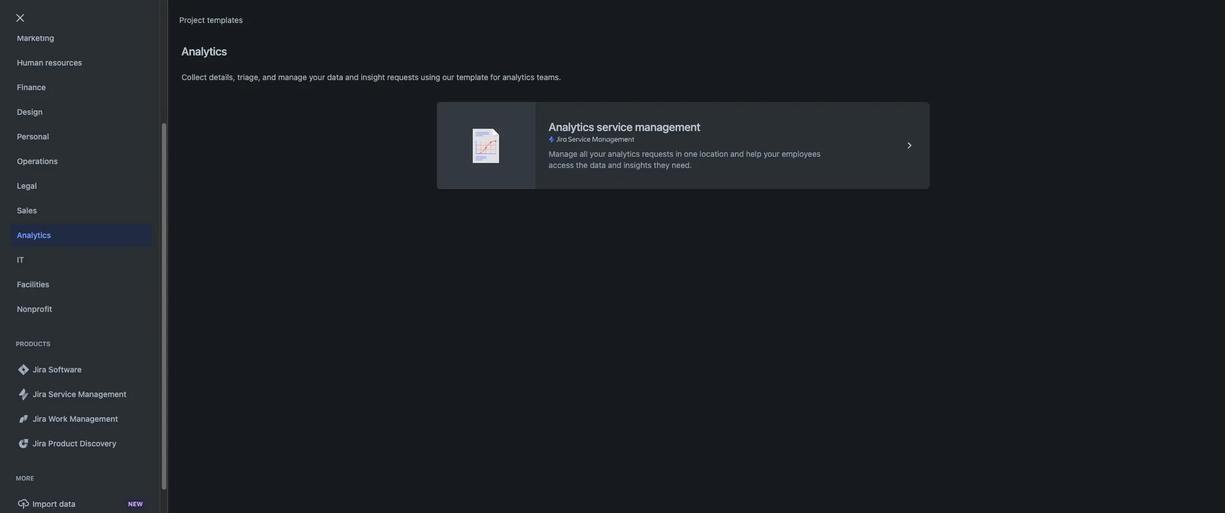 Task type: describe. For each thing, give the bounding box(es) containing it.
triage,
[[237, 72, 261, 82]]

and right triage, on the top left
[[263, 72, 276, 82]]

content management button
[[411, 112, 502, 208]]

nonprofit
[[17, 304, 52, 314]]

legal button
[[10, 175, 152, 197]]

all for view
[[728, 186, 736, 194]]

service
[[597, 120, 633, 133]]

insights
[[624, 160, 652, 170]]

planning
[[547, 179, 576, 188]]

analytics inside manage all your analytics requests in one location and help your employees access the data and insights they need.
[[608, 149, 640, 159]]

previous image
[[25, 364, 38, 377]]

content
[[421, 179, 447, 188]]

primary element
[[7, 0, 1013, 31]]

jira product discovery button
[[10, 433, 152, 455]]

product inside button
[[17, 8, 46, 18]]

1 button
[[40, 361, 57, 379]]

manage all your analytics requests in one location and help your employees access the data and insights they need.
[[549, 149, 821, 170]]

one
[[684, 149, 698, 159]]

they
[[654, 160, 670, 170]]

jira product discovery
[[33, 439, 116, 448]]

0 vertical spatial work
[[179, 249, 195, 257]]

operations
[[17, 156, 58, 166]]

jira for the jira product discovery button
[[33, 439, 46, 448]]

view all templates
[[710, 186, 771, 194]]

jira service management button
[[10, 383, 152, 406]]

data inside manage all your analytics requests in one location and help your employees access the data and insights they need.
[[590, 160, 606, 170]]

2 horizontal spatial your
[[764, 149, 780, 159]]

project management
[[138, 179, 207, 188]]

event
[[527, 179, 545, 188]]

work inside "button"
[[48, 414, 67, 424]]

our
[[443, 72, 455, 82]]

products
[[16, 340, 50, 347]]

employees
[[782, 149, 821, 159]]

design
[[17, 107, 43, 117]]

jira service management image inside button
[[17, 388, 30, 401]]

jira service management image
[[17, 388, 30, 401]]

help
[[746, 149, 762, 159]]

finance
[[17, 82, 46, 92]]

in
[[676, 149, 682, 159]]

using
[[421, 72, 440, 82]]

yours
[[215, 89, 238, 99]]

human
[[17, 58, 43, 67]]

it
[[17, 255, 24, 264]]

template
[[457, 72, 488, 82]]

human resources button
[[10, 52, 152, 74]]

service
[[48, 389, 76, 399]]

management for content management
[[449, 179, 492, 188]]

finance button
[[10, 76, 152, 99]]

jira for jira work management "button"
[[33, 414, 46, 424]]

facilities
[[17, 280, 49, 289]]

product management
[[17, 8, 97, 18]]

Search field
[[1013, 6, 1125, 24]]

1
[[47, 365, 51, 375]]

details,
[[209, 72, 235, 82]]

and left 'insight'
[[345, 72, 359, 82]]

design button
[[10, 101, 152, 123]]

marketing button
[[10, 27, 152, 49]]

last
[[527, 122, 544, 129]]

1 horizontal spatial data
[[327, 72, 343, 82]]

personal button
[[10, 126, 152, 148]]

created
[[545, 122, 575, 129]]

management for project management
[[163, 179, 207, 188]]

project for project management
[[138, 179, 162, 188]]

all for manage
[[580, 149, 588, 159]]

teams
[[170, 89, 196, 99]]

legal
[[17, 181, 37, 191]]

analytics service management image
[[903, 139, 917, 152]]

jira software button
[[10, 359, 152, 381]]

management for jira service management button
[[78, 389, 126, 399]]

recommended
[[47, 89, 110, 99]]

event planning
[[527, 179, 576, 188]]



Task type: locate. For each thing, give the bounding box(es) containing it.
0 horizontal spatial work
[[48, 414, 67, 424]]

jira work management button
[[10, 408, 152, 430]]

1 vertical spatial templates
[[112, 89, 154, 99]]

software
[[48, 365, 82, 374]]

management
[[48, 8, 97, 18], [635, 120, 701, 133], [163, 179, 207, 188], [449, 179, 492, 188]]

for right template
[[491, 72, 501, 82]]

requests up 'they'
[[642, 149, 674, 159]]

collect details, triage, and manage your data and insight requests using our template for analytics teams.
[[182, 72, 561, 82]]

0 horizontal spatial data
[[59, 499, 76, 509]]

facilities button
[[10, 273, 152, 296]]

0 vertical spatial data
[[327, 72, 343, 82]]

analytics
[[503, 72, 535, 82], [608, 149, 640, 159]]

jira work management image
[[140, 193, 204, 199], [140, 193, 204, 199], [519, 193, 583, 199], [519, 193, 583, 199], [17, 412, 30, 426]]

0 horizontal spatial jira work management
[[33, 414, 118, 424]]

jira for jira service management button
[[33, 389, 46, 399]]

2 vertical spatial management
[[70, 414, 118, 424]]

jira for jira software button
[[33, 365, 46, 374]]

analytics up collect
[[182, 45, 227, 58]]

jira service management
[[33, 389, 126, 399]]

0 vertical spatial project
[[179, 15, 205, 25]]

import
[[33, 499, 57, 509]]

jira
[[166, 249, 177, 257], [33, 365, 46, 374], [33, 389, 46, 399], [33, 414, 46, 424], [33, 439, 46, 448]]

new
[[128, 500, 143, 508]]

view all templates button
[[695, 112, 786, 208]]

0 horizontal spatial for
[[156, 89, 168, 99]]

project management button
[[127, 112, 217, 208]]

management inside "button"
[[70, 414, 118, 424]]

jira service management image
[[549, 135, 634, 144], [549, 135, 634, 144], [17, 388, 30, 401]]

1 horizontal spatial for
[[491, 72, 501, 82]]

teams.
[[537, 72, 561, 82]]

project templates link
[[179, 13, 243, 27]]

human resources
[[17, 58, 82, 67]]

your
[[309, 72, 325, 82], [590, 149, 606, 159], [764, 149, 780, 159]]

recommended templates for teams like yours
[[47, 89, 238, 99]]

analytics
[[182, 45, 227, 58], [549, 120, 594, 133], [17, 230, 51, 240]]

access
[[549, 160, 574, 170]]

analytics service management
[[549, 120, 701, 133]]

2 horizontal spatial templates
[[738, 186, 771, 194]]

None text field
[[24, 245, 133, 261]]

1 vertical spatial jira work management
[[33, 414, 118, 424]]

1 horizontal spatial templates
[[207, 15, 243, 25]]

requests inside manage all your analytics requests in one location and help your employees access the data and insights they need.
[[642, 149, 674, 159]]

jira software image
[[17, 363, 30, 377], [17, 363, 30, 377]]

the
[[576, 160, 588, 170]]

import data
[[33, 499, 76, 509]]

management
[[197, 249, 238, 257], [78, 389, 126, 399], [70, 414, 118, 424]]

marketing
[[17, 33, 54, 43]]

manage
[[549, 149, 578, 159]]

project
[[179, 15, 205, 25], [138, 179, 162, 188]]

all up the
[[580, 149, 588, 159]]

product up marketing
[[17, 8, 46, 18]]

management inside button
[[449, 179, 492, 188]]

1 horizontal spatial analytics
[[182, 45, 227, 58]]

import data image
[[17, 498, 30, 511]]

for left teams
[[156, 89, 168, 99]]

0 vertical spatial for
[[491, 72, 501, 82]]

location
[[700, 149, 729, 159]]

analytics up insights
[[608, 149, 640, 159]]

projects
[[22, 46, 70, 62]]

1 vertical spatial analytics
[[608, 149, 640, 159]]

1 vertical spatial requests
[[642, 149, 674, 159]]

analytics up manage
[[549, 120, 594, 133]]

0 horizontal spatial analytics
[[17, 230, 51, 240]]

project templates
[[179, 15, 243, 25]]

0 horizontal spatial templates
[[112, 89, 154, 99]]

banner
[[0, 0, 1226, 31]]

nonprofit button
[[10, 298, 152, 321]]

0 vertical spatial management
[[197, 249, 238, 257]]

data
[[327, 72, 343, 82], [590, 160, 606, 170], [59, 499, 76, 509]]

jira work management image
[[17, 412, 30, 426]]

1 horizontal spatial all
[[728, 186, 736, 194]]

2 horizontal spatial analytics
[[549, 120, 594, 133]]

your right help
[[764, 149, 780, 159]]

1 horizontal spatial requests
[[642, 149, 674, 159]]

templates for project
[[207, 15, 243, 25]]

1 horizontal spatial project
[[179, 15, 205, 25]]

resources
[[45, 58, 82, 67]]

analytics down sales
[[17, 230, 51, 240]]

all inside manage all your analytics requests in one location and help your employees access the data and insights they need.
[[580, 149, 588, 159]]

0 horizontal spatial requests
[[387, 72, 419, 82]]

1 vertical spatial all
[[728, 186, 736, 194]]

requests
[[387, 72, 419, 82], [642, 149, 674, 159]]

1 horizontal spatial analytics
[[608, 149, 640, 159]]

product inside button
[[48, 439, 78, 448]]

and left insights
[[608, 160, 622, 170]]

sales
[[17, 206, 37, 215]]

product down jira work management "button"
[[48, 439, 78, 448]]

all inside button
[[728, 186, 736, 194]]

all right the view
[[728, 186, 736, 194]]

management inside button
[[78, 389, 126, 399]]

it button
[[10, 249, 152, 271]]

1 vertical spatial work
[[48, 414, 67, 424]]

sales button
[[10, 199, 152, 222]]

need.
[[672, 160, 692, 170]]

and left help
[[731, 149, 744, 159]]

operations button
[[10, 150, 152, 173]]

data right import
[[59, 499, 76, 509]]

0 horizontal spatial all
[[580, 149, 588, 159]]

1 horizontal spatial work
[[179, 249, 195, 257]]

insight
[[361, 72, 385, 82]]

project inside button
[[138, 179, 162, 188]]

1 vertical spatial data
[[590, 160, 606, 170]]

manage
[[278, 72, 307, 82]]

2 horizontal spatial data
[[590, 160, 606, 170]]

0 horizontal spatial analytics
[[503, 72, 535, 82]]

jira inside the jira product discovery button
[[33, 439, 46, 448]]

your down service
[[590, 149, 606, 159]]

jira work management image inside "button"
[[17, 412, 30, 426]]

view
[[710, 186, 726, 194]]

analytics left the "teams." in the left of the page
[[503, 72, 535, 82]]

personal
[[17, 132, 49, 141]]

next image
[[60, 364, 73, 377]]

more
[[16, 475, 34, 482]]

2 vertical spatial data
[[59, 499, 76, 509]]

0 horizontal spatial your
[[309, 72, 325, 82]]

star gifting suite image
[[33, 300, 46, 314]]

collect
[[182, 72, 207, 82]]

templates inside button
[[738, 186, 771, 194]]

data right the
[[590, 160, 606, 170]]

for
[[491, 72, 501, 82], [156, 89, 168, 99]]

jira inside jira software button
[[33, 365, 46, 374]]

data left 'insight'
[[327, 72, 343, 82]]

star social media launch image
[[33, 327, 46, 340]]

work
[[179, 249, 195, 257], [48, 414, 67, 424]]

0 horizontal spatial product
[[17, 8, 46, 18]]

product
[[17, 8, 46, 18], [48, 439, 78, 448]]

0 vertical spatial templates
[[207, 15, 243, 25]]

1 horizontal spatial product
[[48, 439, 78, 448]]

discovery
[[80, 439, 116, 448]]

content management
[[421, 179, 492, 188]]

your right manage
[[309, 72, 325, 82]]

jira software
[[33, 365, 82, 374]]

requests left using
[[387, 72, 419, 82]]

0 vertical spatial analytics
[[503, 72, 535, 82]]

last created
[[527, 122, 575, 129]]

1 vertical spatial for
[[156, 89, 168, 99]]

1 horizontal spatial jira work management
[[166, 249, 238, 257]]

2 vertical spatial analytics
[[17, 230, 51, 240]]

back to projects image
[[13, 11, 27, 25]]

and
[[263, 72, 276, 82], [345, 72, 359, 82], [731, 149, 744, 159], [608, 160, 622, 170]]

0 horizontal spatial project
[[138, 179, 162, 188]]

jira work management inside "button"
[[33, 414, 118, 424]]

jira inside jira work management "button"
[[33, 414, 46, 424]]

0 vertical spatial requests
[[387, 72, 419, 82]]

1 vertical spatial product
[[48, 439, 78, 448]]

jira product discovery image
[[17, 437, 30, 451], [17, 437, 30, 451]]

product management button
[[10, 2, 152, 25]]

1 vertical spatial analytics
[[549, 120, 594, 133]]

jira inside jira service management button
[[33, 389, 46, 399]]

2 vertical spatial templates
[[738, 186, 771, 194]]

templates
[[207, 15, 243, 25], [112, 89, 154, 99], [738, 186, 771, 194]]

1 horizontal spatial your
[[590, 149, 606, 159]]

0 vertical spatial all
[[580, 149, 588, 159]]

management for jira work management "button"
[[70, 414, 118, 424]]

analytics button
[[10, 224, 152, 247]]

like
[[199, 89, 213, 99]]

0 vertical spatial analytics
[[182, 45, 227, 58]]

all
[[580, 149, 588, 159], [728, 186, 736, 194]]

templates for recommended
[[112, 89, 154, 99]]

analytics inside button
[[17, 230, 51, 240]]

management for product management
[[48, 8, 97, 18]]

1 vertical spatial management
[[78, 389, 126, 399]]

1 vertical spatial project
[[138, 179, 162, 188]]

project for project templates
[[179, 15, 205, 25]]

0 vertical spatial product
[[17, 8, 46, 18]]

0 vertical spatial jira work management
[[166, 249, 238, 257]]



Task type: vqa. For each thing, say whether or not it's contained in the screenshot.
business inside Social Media Launch Team-managed business
no



